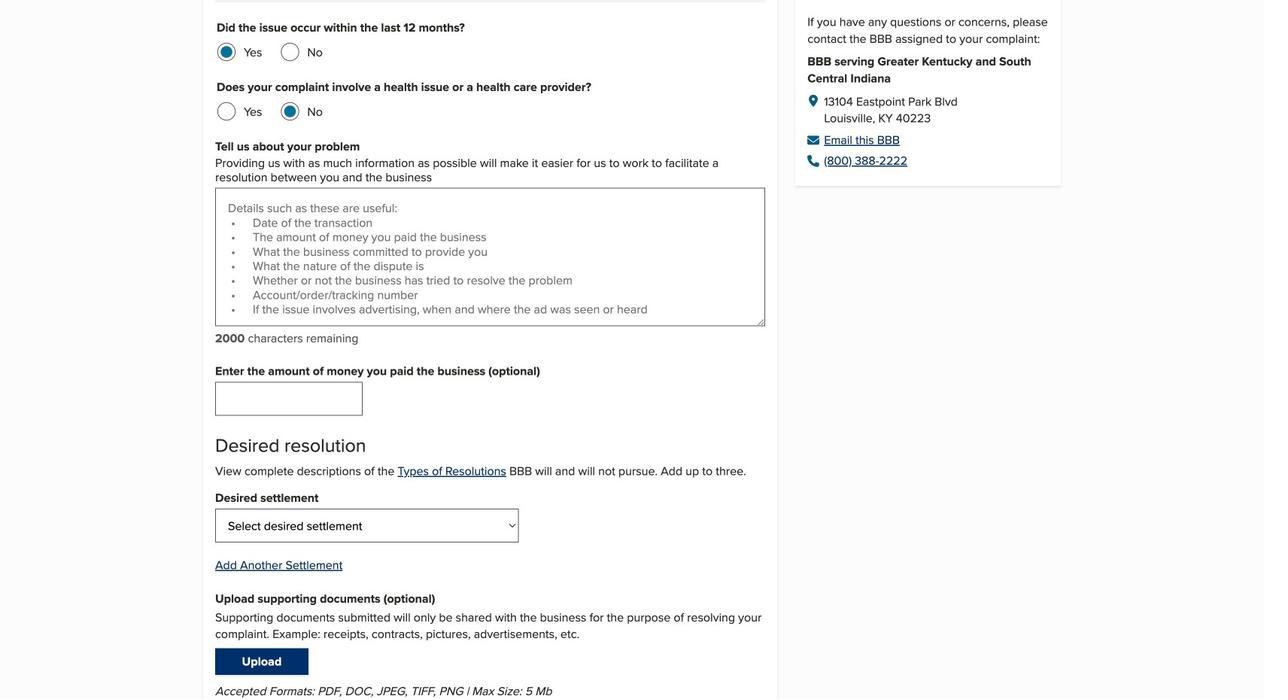Task type: locate. For each thing, give the bounding box(es) containing it.
None text field
[[215, 382, 363, 416]]



Task type: describe. For each thing, give the bounding box(es) containing it.
Details such as these are useful:
 •	Date of the transaction
 •	The amount of money you paid the business
 •	What the business committed to provide you
 •	What the nature of the dispute is
 •	Whether or not the business has tried to resolve the problem
 •	Account/order/tracking number
 •	If the issue involves advertising, when and where the ad was seen or heard text field
[[215, 188, 766, 326]]



Task type: vqa. For each thing, say whether or not it's contained in the screenshot.
Details Such As These Are Useful:
 •	Date Of The Transaction
 •	The Amount Of Money You Paid The Business
 •	What The Business Committed To Provide You
 •	What The Nature Of The Dispute Is
 •	Whether Or Not The Business Has Tried To Resolve The Problem
 •	Account/Order/Tracking Number
 •	If The Issue Involves Advertising, When And Where The Ad Was Seen Or Heard text field
yes



